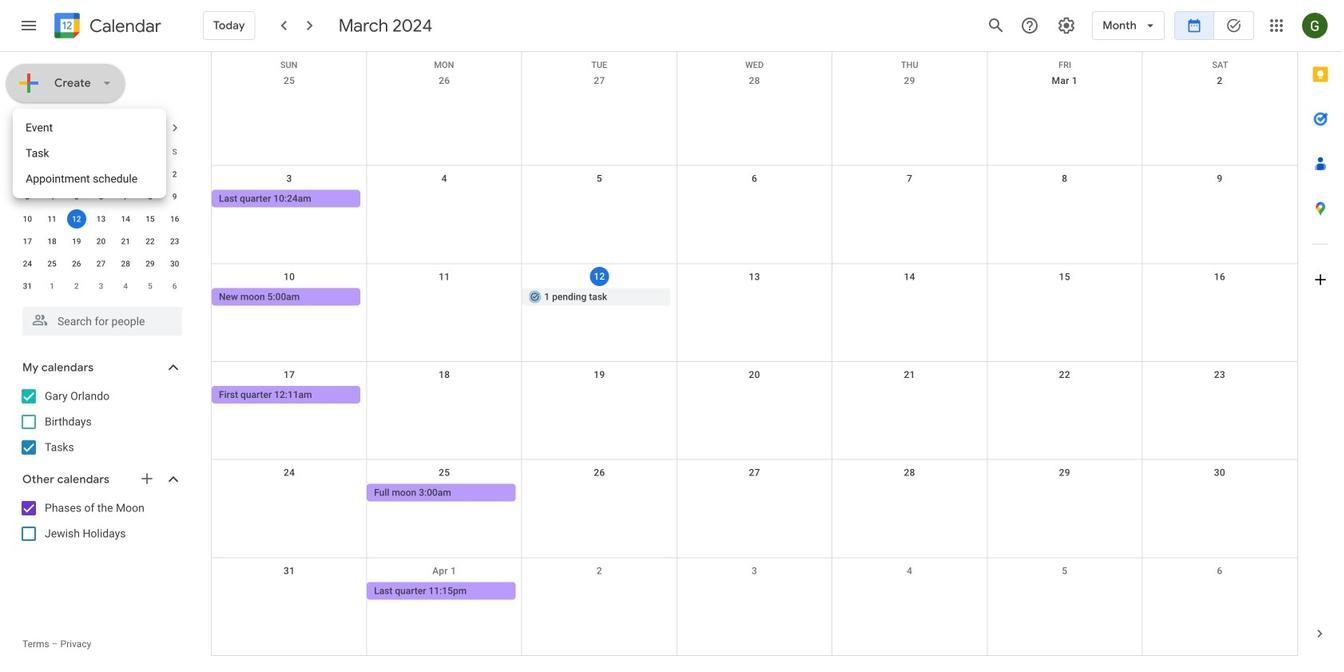 Task type: describe. For each thing, give the bounding box(es) containing it.
20 element
[[92, 232, 111, 251]]

my calendars list
[[3, 384, 198, 460]]

february 28 element
[[92, 165, 111, 184]]

12, today element
[[67, 209, 86, 229]]

21 element
[[116, 232, 135, 251]]

april 3 element
[[92, 277, 111, 296]]

30 element
[[165, 254, 184, 273]]

4 element
[[42, 187, 62, 206]]

add other calendars image
[[139, 471, 155, 487]]

february 29 element
[[116, 165, 135, 184]]

26 element
[[67, 254, 86, 273]]

19 element
[[67, 232, 86, 251]]

16 element
[[165, 209, 184, 229]]

february 27 element
[[67, 165, 86, 184]]

29 element
[[141, 254, 160, 273]]

27 element
[[92, 254, 111, 273]]

settings menu image
[[1058, 16, 1077, 35]]

2 element
[[165, 165, 184, 184]]

13 element
[[92, 209, 111, 229]]

5 element
[[67, 187, 86, 206]]

9 element
[[165, 187, 184, 206]]

main drawer image
[[19, 16, 38, 35]]

23 element
[[165, 232, 184, 251]]

other calendars list
[[3, 496, 198, 547]]

7 element
[[116, 187, 135, 206]]

24 element
[[18, 254, 37, 273]]

april 2 element
[[67, 277, 86, 296]]

6 element
[[92, 187, 111, 206]]

11 element
[[42, 209, 62, 229]]



Task type: locate. For each thing, give the bounding box(es) containing it.
april 5 element
[[141, 277, 160, 296]]

17 element
[[18, 232, 37, 251]]

tab list
[[1299, 52, 1343, 611]]

3 element
[[18, 187, 37, 206]]

calendar element
[[51, 10, 161, 45]]

heading inside "calendar" element
[[86, 16, 161, 36]]

february 25 element
[[18, 165, 37, 184]]

28 element
[[116, 254, 135, 273]]

22 element
[[141, 232, 160, 251]]

row group
[[15, 163, 187, 297]]

march 2024 grid
[[15, 141, 187, 297]]

april 1 element
[[42, 277, 62, 296]]

april 6 element
[[165, 277, 184, 296]]

april 4 element
[[116, 277, 135, 296]]

grid
[[211, 52, 1298, 656]]

15 element
[[141, 209, 160, 229]]

Search for people text field
[[32, 307, 173, 336]]

8 element
[[141, 187, 160, 206]]

25 element
[[42, 254, 62, 273]]

14 element
[[116, 209, 135, 229]]

february 26 element
[[42, 165, 62, 184]]

cell
[[138, 163, 162, 185], [367, 190, 522, 209], [522, 190, 677, 209], [832, 190, 988, 209], [988, 190, 1143, 209], [1143, 190, 1298, 209], [64, 208, 89, 230], [367, 288, 522, 307], [832, 288, 988, 307], [988, 288, 1143, 307], [1143, 288, 1298, 307], [367, 386, 522, 405], [522, 386, 677, 405], [832, 386, 988, 405], [988, 386, 1143, 405], [1143, 386, 1298, 405], [212, 484, 367, 503], [522, 484, 677, 503], [832, 484, 988, 503], [988, 484, 1143, 503], [1143, 484, 1298, 503], [212, 582, 367, 601], [522, 582, 677, 601], [832, 582, 988, 601], [988, 582, 1143, 601], [1143, 582, 1298, 601]]

18 element
[[42, 232, 62, 251]]

31 element
[[18, 277, 37, 296]]

row
[[212, 52, 1298, 70], [212, 68, 1298, 166], [15, 141, 187, 163], [15, 163, 187, 185], [212, 166, 1298, 264], [15, 185, 187, 208], [15, 208, 187, 230], [15, 230, 187, 253], [15, 253, 187, 275], [212, 264, 1298, 362], [15, 275, 187, 297], [212, 362, 1298, 460], [212, 460, 1298, 558], [212, 558, 1298, 656]]

heading
[[86, 16, 161, 36]]

10 element
[[18, 209, 37, 229]]

None search field
[[0, 301, 198, 336]]



Task type: vqa. For each thing, say whether or not it's contained in the screenshot.
April 6 element
yes



